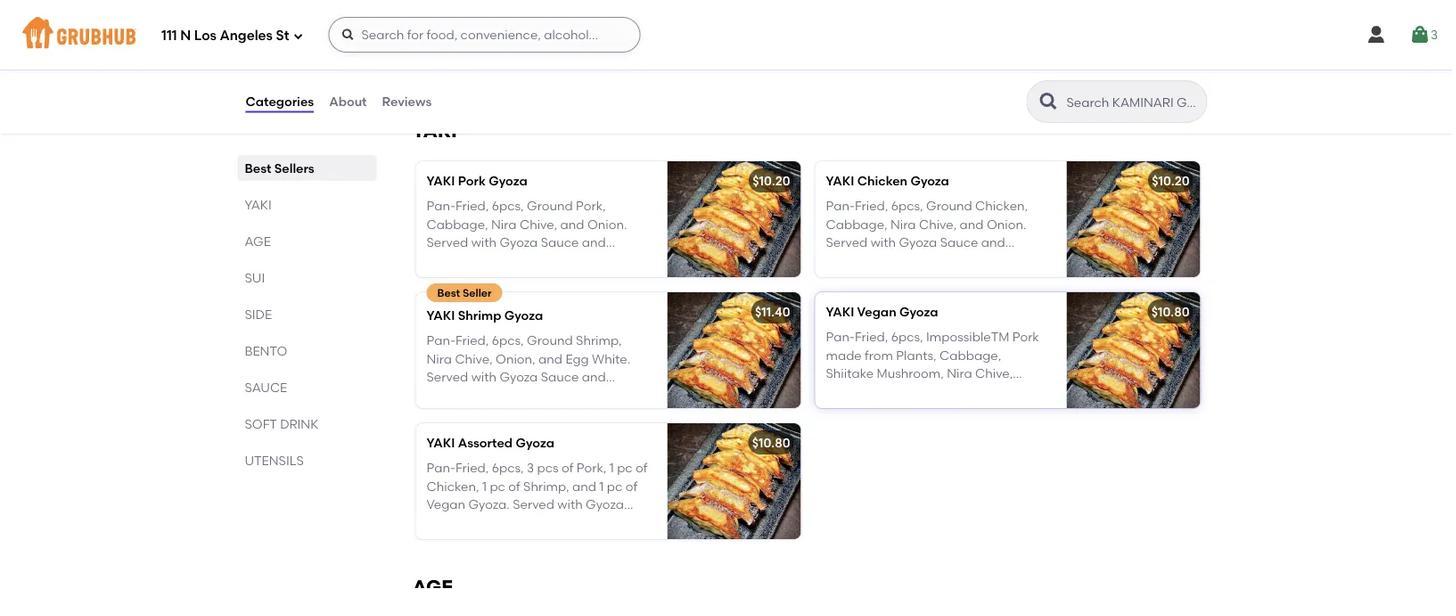 Task type: vqa. For each thing, say whether or not it's contained in the screenshot.
Categories button
yes



Task type: locate. For each thing, give the bounding box(es) containing it.
age tab
[[245, 232, 370, 251]]

bento tab
[[245, 342, 370, 360]]

$10.20
[[753, 173, 791, 188], [1152, 173, 1190, 188]]

best left seller
[[437, 286, 460, 299]]

2 horizontal spatial svg image
[[1410, 24, 1431, 45]]

soft
[[245, 416, 277, 432]]

best inside best sellers tab
[[245, 161, 271, 176]]

0 horizontal spatial $10.20
[[753, 173, 791, 188]]

age
[[245, 234, 271, 249]]

yaki for yaki shrimp gyoza
[[427, 308, 455, 323]]

shrimp for yaki shrimp gyoza $11.40
[[461, 20, 504, 35]]

0 horizontal spatial $11.40
[[429, 41, 465, 56]]

best left sellers
[[245, 161, 271, 176]]

yaki chicken gyoza
[[826, 173, 950, 188]]

svg image
[[1366, 24, 1387, 45], [1410, 24, 1431, 45], [341, 28, 355, 42]]

yaki left vegan
[[826, 304, 855, 320]]

yaki inside tab
[[245, 197, 272, 212]]

1 horizontal spatial best
[[437, 286, 460, 299]]

3 button
[[1410, 19, 1438, 51]]

gyoza inside yaki shrimp gyoza $11.40
[[507, 20, 546, 35]]

gyoza
[[507, 20, 546, 35], [489, 173, 528, 188], [911, 173, 950, 188], [900, 304, 939, 320], [505, 308, 543, 323], [516, 435, 555, 451]]

drink
[[280, 416, 319, 432]]

yaki left chicken
[[826, 173, 855, 188]]

0 vertical spatial $11.40
[[429, 41, 465, 56]]

1 vertical spatial $10.80
[[752, 435, 791, 451]]

best for best seller
[[437, 286, 460, 299]]

yaki down reviews
[[412, 119, 457, 142]]

0 vertical spatial shrimp
[[461, 20, 504, 35]]

1 vertical spatial shrimp
[[458, 308, 502, 323]]

soft drink tab
[[245, 415, 370, 433]]

$11.40
[[429, 41, 465, 56], [755, 304, 791, 320]]

0 horizontal spatial $10.80
[[752, 435, 791, 451]]

$11.40 inside yaki shrimp gyoza $11.40
[[429, 41, 465, 56]]

svg image
[[293, 31, 304, 41]]

reviews
[[382, 94, 432, 109]]

yaki left assorted
[[427, 435, 455, 451]]

side tab
[[245, 305, 370, 324]]

sui
[[245, 270, 265, 285]]

side
[[245, 307, 272, 322]]

yaki shrimp gyoza
[[427, 308, 543, 323]]

1 horizontal spatial $10.20
[[1152, 173, 1190, 188]]

reviews button
[[381, 70, 433, 134]]

yaki for yaki tab
[[245, 197, 272, 212]]

0 horizontal spatial best
[[245, 161, 271, 176]]

yaki up age
[[245, 197, 272, 212]]

bento
[[245, 343, 287, 358]]

about
[[329, 94, 367, 109]]

gyoza for yaki shrimp gyoza $11.40
[[507, 20, 546, 35]]

yaki
[[429, 20, 458, 35], [412, 119, 457, 142], [427, 173, 455, 188], [826, 173, 855, 188], [245, 197, 272, 212], [826, 304, 855, 320], [427, 308, 455, 323], [427, 435, 455, 451]]

gyoza for yaki pork gyoza
[[489, 173, 528, 188]]

$10.80
[[1152, 304, 1190, 320], [752, 435, 791, 451]]

$10.80 for yaki assorted gyoza
[[752, 435, 791, 451]]

yaki up reviews
[[429, 20, 458, 35]]

shrimp inside yaki shrimp gyoza $11.40
[[461, 20, 504, 35]]

$10.80 for yaki vegan gyoza
[[1152, 304, 1190, 320]]

shrimp
[[461, 20, 504, 35], [458, 308, 502, 323]]

1 horizontal spatial $10.80
[[1152, 304, 1190, 320]]

1 vertical spatial best
[[437, 286, 460, 299]]

best
[[245, 161, 271, 176], [437, 286, 460, 299]]

yaki down best seller
[[427, 308, 455, 323]]

categories button
[[245, 70, 315, 134]]

1 vertical spatial $11.40
[[755, 304, 791, 320]]

0 vertical spatial best
[[245, 161, 271, 176]]

yaki shrimp gyoza image
[[667, 292, 801, 408]]

1 horizontal spatial $11.40
[[755, 304, 791, 320]]

vegan
[[858, 304, 897, 320]]

yaki left pork
[[427, 173, 455, 188]]

1 $10.20 from the left
[[753, 173, 791, 188]]

2 $10.20 from the left
[[1152, 173, 1190, 188]]

0 vertical spatial $10.80
[[1152, 304, 1190, 320]]

seller
[[463, 286, 492, 299]]



Task type: describe. For each thing, give the bounding box(es) containing it.
st
[[276, 28, 289, 44]]

sellers
[[274, 161, 314, 176]]

sauce
[[245, 380, 287, 395]]

shrimp for yaki shrimp gyoza
[[458, 308, 502, 323]]

0 horizontal spatial svg image
[[341, 28, 355, 42]]

assorted
[[458, 435, 513, 451]]

3
[[1431, 27, 1438, 42]]

$10.20 for yaki pork gyoza
[[753, 173, 791, 188]]

gyoza for yaki chicken gyoza
[[911, 173, 950, 188]]

Search for food, convenience, alcohol... search field
[[329, 17, 641, 53]]

yaki assorted gyoza image
[[667, 423, 801, 539]]

best seller
[[437, 286, 492, 299]]

Search KAMINARI GYOZA search field
[[1065, 94, 1202, 111]]

gyoza for yaki vegan gyoza
[[900, 304, 939, 320]]

angeles
[[220, 28, 273, 44]]

search icon image
[[1038, 91, 1060, 112]]

yaki assorted gyoza
[[427, 435, 555, 451]]

gyoza for yaki assorted gyoza
[[516, 435, 555, 451]]

yaki pork gyoza
[[427, 173, 528, 188]]

111
[[161, 28, 177, 44]]

yaki vegan gyoza image
[[1067, 292, 1201, 408]]

soft drink
[[245, 416, 319, 432]]

categories
[[246, 94, 314, 109]]

yaki for yaki assorted gyoza
[[427, 435, 455, 451]]

best sellers
[[245, 161, 314, 176]]

yaki shrimp gyoza $11.40
[[429, 20, 546, 56]]

yaki for yaki pork gyoza
[[427, 173, 455, 188]]

los
[[194, 28, 217, 44]]

1 horizontal spatial svg image
[[1366, 24, 1387, 45]]

yaki for yaki vegan gyoza
[[826, 304, 855, 320]]

chicken
[[858, 173, 908, 188]]

sui tab
[[245, 268, 370, 287]]

yaki chicken gyoza image
[[1067, 161, 1201, 277]]

111 n los angeles st
[[161, 28, 289, 44]]

yaki tab
[[245, 195, 370, 214]]

sauce tab
[[245, 378, 370, 397]]

best for best sellers
[[245, 161, 271, 176]]

yaki pork gyoza image
[[667, 161, 801, 277]]

gyoza for yaki shrimp gyoza
[[505, 308, 543, 323]]

utensils tab
[[245, 451, 370, 470]]

main navigation navigation
[[0, 0, 1453, 70]]

$10.20 for yaki chicken gyoza
[[1152, 173, 1190, 188]]

n
[[180, 28, 191, 44]]

pork
[[458, 173, 486, 188]]

utensils
[[245, 453, 304, 468]]

yaki inside yaki shrimp gyoza $11.40
[[429, 20, 458, 35]]

yaki vegan gyoza
[[826, 304, 939, 320]]

yaki for yaki chicken gyoza
[[826, 173, 855, 188]]

svg image inside the 3 button
[[1410, 24, 1431, 45]]

about button
[[328, 70, 368, 134]]

best sellers tab
[[245, 159, 370, 177]]



